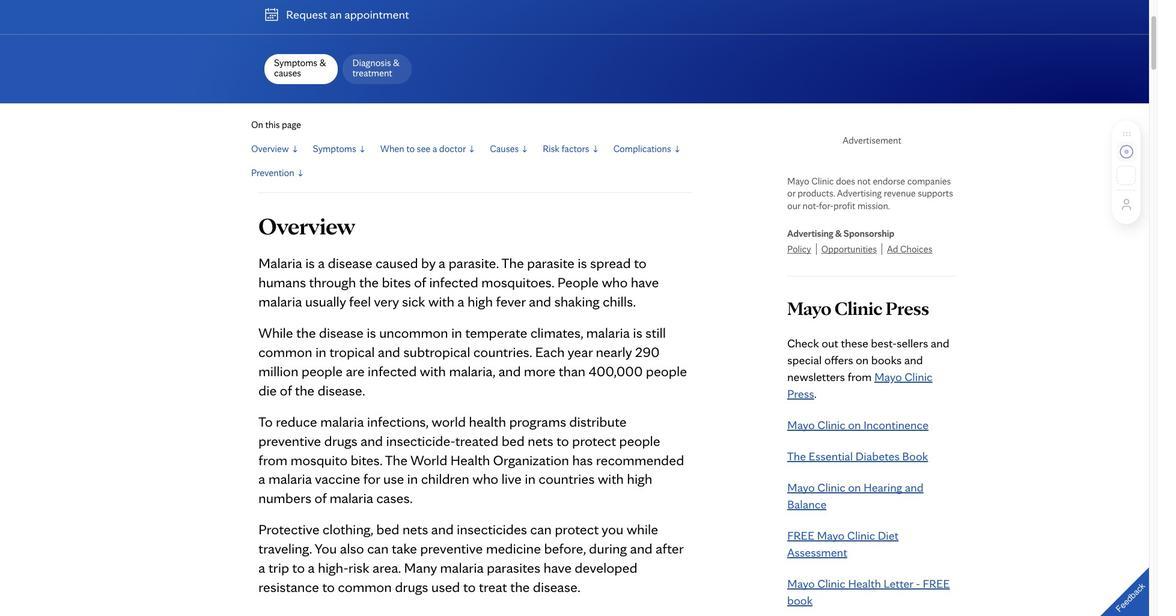 Task type: describe. For each thing, give the bounding box(es) containing it.
spread
[[590, 254, 631, 272]]

400,000
[[589, 362, 643, 380]]

to right trip
[[292, 559, 305, 577]]

malaria is a disease caused by a parasite. the parasite is spread to humans through the bites of infected mosquitoes. people who have malaria usually feel very sick with a high fever and shaking chills.
[[259, 254, 659, 310]]

diet
[[878, 529, 899, 543]]

people inside to reduce malaria infections, world health programs distribute preventive drugs and insecticide-treated bed nets to protect people from mosquito bites. the world health organization has recommended a malaria vaccine for use in children who live in countries with high numbers of malaria cases.
[[619, 432, 661, 449]]

of inside while the disease is uncommon in temperate climates, malaria is still common in tropical and subtropical countries. each year nearly 290 million people are infected with malaria, and more than 400,000 people die of the disease.
[[280, 382, 292, 399]]

malaria inside protective clothing, bed nets and insecticides can protect you while traveling. you also can take preventive medicine before, during and after a trip to a high-risk area. many malaria parasites have developed resistance to common drugs used to treat the disease.
[[440, 559, 484, 577]]

for-
[[819, 200, 834, 212]]

of inside to reduce malaria infections, world health programs distribute preventive drugs and insecticide-treated bed nets to protect people from mosquito bites. the world health organization has recommended a malaria vaccine for use in children who live in countries with high numbers of malaria cases.
[[315, 490, 327, 507]]

-
[[916, 577, 921, 591]]

medicine
[[486, 540, 541, 558]]

treated
[[455, 432, 499, 449]]

have inside the malaria is a disease caused by a parasite. the parasite is spread to humans through the bites of infected mosquitoes. people who have malaria usually feel very sick with a high fever and shaking chills.
[[631, 273, 659, 291]]

bites
[[382, 273, 411, 291]]

has
[[572, 451, 593, 469]]

you
[[602, 521, 624, 538]]

malaria down vaccine
[[330, 490, 373, 507]]

Complications text field
[[614, 142, 671, 156]]

countries.
[[474, 343, 532, 360]]

usually
[[305, 293, 346, 310]]

also
[[340, 540, 364, 558]]

take
[[392, 540, 417, 558]]

risk
[[349, 559, 370, 577]]

reduce
[[276, 413, 317, 430]]

humans
[[259, 273, 306, 291]]

the inside text field
[[788, 449, 806, 464]]

a left high-
[[308, 559, 315, 577]]

live
[[502, 470, 522, 488]]

is up tropical
[[367, 324, 376, 341]]

is up through
[[306, 254, 315, 272]]

prevention link
[[251, 166, 304, 180]]

and down uncommon
[[378, 343, 400, 360]]

advertising & sponsorship
[[788, 228, 895, 239]]

to inside to reduce malaria infections, world health programs distribute preventive drugs and insecticide-treated bed nets to protect people from mosquito bites. the world health organization has recommended a malaria vaccine for use in children who live in countries with high numbers of malaria cases.
[[557, 432, 569, 449]]

mayo clinic does not endorse companies or products. advertising revenue supports our not-for-profit mission.
[[788, 176, 954, 212]]

million
[[259, 362, 299, 380]]

when to see a doctor
[[380, 143, 466, 154]]

sick
[[402, 293, 425, 310]]

common inside while the disease is uncommon in temperate climates, malaria is still common in tropical and subtropical countries. each year nearly 290 million people are infected with malaria, and more than 400,000 people die of the disease.
[[259, 343, 312, 360]]

of inside the malaria is a disease caused by a parasite. the parasite is spread to humans through the bites of infected mosquitoes. people who have malaria usually feel very sick with a high fever and shaking chills.
[[414, 273, 426, 291]]

protective clothing, bed nets and insecticides can protect you while traveling. you also can take preventive medicine before, during and after a trip to a high-risk area. many malaria parasites have developed resistance to common drugs used to treat the disease.
[[259, 521, 684, 596]]

or
[[788, 188, 796, 199]]

prevention
[[251, 167, 294, 178]]

insecticide-
[[386, 432, 455, 449]]

who inside to reduce malaria infections, world health programs distribute preventive drugs and insecticide-treated bed nets to protect people from mosquito bites. the world health organization has recommended a malaria vaccine for use in children who live in countries with high numbers of malaria cases.
[[473, 470, 499, 488]]

common inside protective clothing, bed nets and insecticides can protect you while traveling. you also can take preventive medicine before, during and after a trip to a high-risk area. many malaria parasites have developed resistance to common drugs used to treat the disease.
[[338, 579, 392, 596]]

feedback button
[[1091, 557, 1159, 616]]

free inside "mayo clinic health letter - free book"
[[923, 577, 950, 591]]

newsletters
[[788, 370, 845, 384]]

letter
[[884, 577, 914, 591]]

than
[[559, 362, 586, 380]]

risk factors
[[543, 143, 590, 154]]

overview link
[[251, 142, 299, 156]]

treatment
[[353, 67, 392, 79]]

1 vertical spatial overview
[[259, 211, 355, 240]]

Mayo Clinic Health Letter - FREE book text field
[[788, 575, 957, 609]]

assessment
[[788, 545, 848, 560]]

policy
[[788, 244, 811, 255]]

symptoms for symptoms
[[313, 143, 356, 154]]

mayo clinic health letter - free book
[[788, 577, 950, 608]]

ad choices
[[887, 244, 933, 255]]

symptoms for symptoms & causes
[[274, 57, 318, 69]]

a inside to reduce malaria infections, world health programs distribute preventive drugs and insecticide-treated bed nets to protect people from mosquito bites. the world health organization has recommended a malaria vaccine for use in children who live in countries with high numbers of malaria cases.
[[259, 470, 265, 488]]

and down while
[[630, 540, 653, 558]]

the inside the malaria is a disease caused by a parasite. the parasite is spread to humans through the bites of infected mosquitoes. people who have malaria usually feel very sick with a high fever and shaking chills.
[[359, 273, 379, 291]]

request an appointment link
[[265, 6, 409, 23]]

high inside the malaria is a disease caused by a parasite. the parasite is spread to humans through the bites of infected mosquitoes. people who have malaria usually feel very sick with a high fever and shaking chills.
[[468, 293, 493, 310]]

disease. inside while the disease is uncommon in temperate climates, malaria is still common in tropical and subtropical countries. each year nearly 290 million people are infected with malaria, and more than 400,000 people die of the disease.
[[318, 382, 365, 399]]

world
[[432, 413, 466, 430]]

mayo inside mayo clinic press
[[875, 370, 902, 384]]

Request an appointment text field
[[286, 6, 409, 23]]

check out these best-sellers and special offers on books and newsletters from
[[788, 336, 950, 384]]

press inside mayo clinic press
[[788, 387, 815, 401]]

malaria,
[[449, 362, 496, 380]]

clinic inside mayo clinic press
[[905, 370, 933, 384]]

high inside to reduce malaria infections, world health programs distribute preventive drugs and insecticide-treated bed nets to protect people from mosquito bites. the world health organization has recommended a malaria vaccine for use in children who live in countries with high numbers of malaria cases.
[[627, 470, 653, 488]]

year
[[568, 343, 593, 360]]

through
[[309, 273, 356, 291]]

with inside the malaria is a disease caused by a parasite. the parasite is spread to humans through the bites of infected mosquitoes. people who have malaria usually feel very sick with a high fever and shaking chills.
[[429, 293, 455, 310]]

the inside to reduce malaria infections, world health programs distribute preventive drugs and insecticide-treated bed nets to protect people from mosquito bites. the world health organization has recommended a malaria vaccine for use in children who live in countries with high numbers of malaria cases.
[[385, 451, 408, 469]]

while the disease is uncommon in temperate climates, malaria is still common in tropical and subtropical countries. each year nearly 290 million people are infected with malaria, and more than 400,000 people die of the disease.
[[259, 324, 687, 399]]

& for diagnosis &
[[393, 57, 400, 69]]

books
[[872, 353, 902, 367]]

on inside check out these best-sellers and special offers on books and newsletters from
[[856, 353, 869, 367]]

clinic up essential
[[818, 418, 846, 432]]

clinic up these on the bottom right of the page
[[835, 297, 883, 320]]

0 vertical spatial can
[[530, 521, 552, 538]]

mayo inside "free mayo clinic diet assessment"
[[817, 529, 845, 543]]

symptoms & causes
[[274, 57, 326, 79]]

ad choices link
[[887, 242, 933, 257]]

incontinence
[[864, 418, 929, 432]]

malaria inside the malaria is a disease caused by a parasite. the parasite is spread to humans through the bites of infected mosquitoes. people who have malaria usually feel very sick with a high fever and shaking chills.
[[259, 293, 302, 310]]

overview inside overview link
[[251, 143, 289, 154]]

to inside text field
[[407, 143, 415, 154]]

& for symptoms &
[[320, 57, 326, 69]]

opportunities link
[[822, 242, 887, 257]]

people
[[558, 273, 599, 291]]

developed
[[575, 559, 638, 577]]

factors
[[562, 143, 590, 154]]

trip
[[269, 559, 289, 577]]

companies
[[908, 176, 951, 187]]

and inside the malaria is a disease caused by a parasite. the parasite is spread to humans through the bites of infected mosquitoes. people who have malaria usually feel very sick with a high fever and shaking chills.
[[529, 293, 551, 310]]

clinic inside "mayo clinic on hearing and balance"
[[818, 481, 846, 495]]

world
[[411, 451, 448, 469]]

diagnosis & treatment
[[353, 57, 400, 79]]

clinic inside "mayo clinic health letter - free book"
[[818, 577, 846, 591]]

causes link
[[490, 142, 529, 156]]

a up through
[[318, 254, 325, 272]]

more
[[524, 362, 556, 380]]

malaria up the numbers
[[269, 470, 312, 488]]

see
[[417, 143, 431, 154]]

to left treat on the left bottom of page
[[463, 579, 476, 596]]

mission.
[[858, 200, 891, 212]]

to
[[259, 413, 273, 430]]

on for incontinence
[[848, 418, 861, 432]]

complications link
[[614, 142, 681, 156]]

supports
[[918, 188, 954, 199]]

nearly
[[596, 343, 632, 360]]

children
[[421, 470, 470, 488]]

free mayo clinic diet assessment
[[788, 529, 899, 560]]

Prevention text field
[[251, 166, 294, 180]]

tropical
[[330, 343, 375, 360]]

Overview text field
[[251, 142, 289, 156]]

clinic inside "free mayo clinic diet assessment"
[[848, 529, 876, 543]]

mayo clinic health letter - free book link
[[788, 575, 957, 609]]

from inside to reduce malaria infections, world health programs distribute preventive drugs and insecticide-treated bed nets to protect people from mosquito bites. the world health organization has recommended a malaria vaccine for use in children who live in countries with high numbers of malaria cases.
[[259, 451, 288, 469]]

who inside the malaria is a disease caused by a parasite. the parasite is spread to humans through the bites of infected mosquitoes. people who have malaria usually feel very sick with a high fever and shaking chills.
[[602, 273, 628, 291]]

Symptoms text field
[[313, 142, 356, 156]]

programs
[[509, 413, 566, 430]]

a down "parasite." on the left of page
[[458, 293, 465, 310]]

hearing
[[864, 481, 903, 495]]

endorse
[[873, 176, 906, 187]]

caused
[[376, 254, 418, 272]]

people down 290
[[646, 362, 687, 380]]



Task type: vqa. For each thing, say whether or not it's contained in the screenshot.
Research
no



Task type: locate. For each thing, give the bounding box(es) containing it.
book
[[903, 449, 929, 464]]

mayo up check
[[788, 297, 832, 320]]

preventive down the reduce
[[259, 432, 321, 449]]

advertisement
[[843, 134, 902, 146]]

high
[[468, 293, 493, 310], [627, 470, 653, 488]]

0 horizontal spatial from
[[259, 451, 288, 469]]

0 vertical spatial disease
[[328, 254, 373, 272]]

0 horizontal spatial can
[[367, 540, 389, 558]]

offers
[[825, 353, 854, 367]]

& inside diagnosis & treatment
[[393, 57, 400, 69]]

mayo up or
[[788, 176, 810, 187]]

press up sellers
[[886, 297, 930, 320]]

1 horizontal spatial health
[[848, 577, 881, 591]]

0 vertical spatial mayo clinic press
[[788, 297, 930, 320]]

0 horizontal spatial common
[[259, 343, 312, 360]]

have down the "before,"
[[544, 559, 572, 577]]

chills.
[[603, 293, 636, 310]]

& right diagnosis
[[393, 57, 400, 69]]

best-
[[871, 336, 897, 351]]

1 vertical spatial who
[[473, 470, 499, 488]]

temperate
[[465, 324, 528, 341]]

malaria up the mosquito
[[320, 413, 364, 430]]

0 horizontal spatial &
[[320, 57, 326, 69]]

distribute
[[570, 413, 627, 430]]

infected right are in the bottom left of the page
[[368, 362, 417, 380]]

with down the subtropical
[[420, 362, 446, 380]]

sponsorship
[[844, 228, 895, 239]]

1 vertical spatial bed
[[377, 521, 400, 538]]

shaking
[[555, 293, 600, 310]]

from down offers
[[848, 370, 872, 384]]

mayo clinic press down offers
[[788, 370, 933, 401]]

drugs inside protective clothing, bed nets and insecticides can protect you while traveling. you also can take preventive medicine before, during and after a trip to a high-risk area. many malaria parasites have developed resistance to common drugs used to treat the disease.
[[395, 579, 428, 596]]

high-
[[318, 559, 349, 577]]

climates,
[[531, 324, 583, 341]]

mayo inside "mayo clinic health letter - free book"
[[788, 577, 815, 591]]

have inside protective clothing, bed nets and insecticides can protect you while traveling. you also can take preventive medicine before, during and after a trip to a high-risk area. many malaria parasites have developed resistance to common drugs used to treat the disease.
[[544, 559, 572, 577]]

and down countries.
[[499, 362, 521, 380]]

on down these on the bottom right of the page
[[856, 353, 869, 367]]

people left are in the bottom left of the page
[[302, 362, 343, 380]]

2 vertical spatial with
[[598, 470, 624, 488]]

press down newsletters
[[788, 387, 815, 401]]

is
[[306, 254, 315, 272], [578, 254, 587, 272], [367, 324, 376, 341], [633, 324, 643, 341]]

opportunities
[[822, 244, 877, 255]]

area.
[[373, 559, 401, 577]]

free right -
[[923, 577, 950, 591]]

malaria inside while the disease is uncommon in temperate climates, malaria is still common in tropical and subtropical countries. each year nearly 290 million people are infected with malaria, and more than 400,000 people die of the disease.
[[587, 324, 630, 341]]

1 vertical spatial press
[[788, 387, 815, 401]]

0 horizontal spatial high
[[468, 293, 493, 310]]

protect
[[572, 432, 616, 449], [555, 521, 599, 538]]

1 horizontal spatial preventive
[[420, 540, 483, 558]]

mayo down books
[[875, 370, 902, 384]]

0 vertical spatial who
[[602, 273, 628, 291]]

a up the numbers
[[259, 470, 265, 488]]

clinic down sellers
[[905, 370, 933, 384]]

1 vertical spatial protect
[[555, 521, 599, 538]]

overview down this
[[251, 143, 289, 154]]

advertising inside mayo clinic does not endorse companies or products. advertising revenue supports our not-for-profit mission.
[[837, 188, 882, 199]]

1 horizontal spatial advertising
[[837, 188, 882, 199]]

drugs down many
[[395, 579, 428, 596]]

disease inside the malaria is a disease caused by a parasite. the parasite is spread to humans through the bites of infected mosquitoes. people who have malaria usually feel very sick with a high fever and shaking chills.
[[328, 254, 373, 272]]

page
[[282, 119, 301, 130]]

0 vertical spatial on
[[856, 353, 869, 367]]

& up opportunities
[[836, 228, 842, 239]]

1 vertical spatial symptoms
[[313, 143, 356, 154]]

free inside "free mayo clinic diet assessment"
[[788, 529, 815, 543]]

0 horizontal spatial free
[[788, 529, 815, 543]]

vaccine
[[315, 470, 360, 488]]

clinic
[[812, 176, 834, 187], [835, 297, 883, 320], [905, 370, 933, 384], [818, 418, 846, 432], [818, 481, 846, 495], [848, 529, 876, 543], [818, 577, 846, 591]]

after
[[656, 540, 684, 558]]

free
[[788, 529, 815, 543], [923, 577, 950, 591]]

and down sellers
[[905, 353, 923, 367]]

to down high-
[[322, 579, 335, 596]]

can up area.
[[367, 540, 389, 558]]

to down programs
[[557, 432, 569, 449]]

1 vertical spatial have
[[544, 559, 572, 577]]

1 vertical spatial from
[[259, 451, 288, 469]]

out
[[822, 336, 839, 351]]

before,
[[544, 540, 586, 558]]

in right live
[[525, 470, 536, 488]]

The Essential Diabetes Book text field
[[788, 448, 929, 465]]

treat
[[479, 579, 507, 596]]

is up people
[[578, 254, 587, 272]]

0 horizontal spatial have
[[544, 559, 572, 577]]

the up the feel
[[359, 273, 379, 291]]

2 vertical spatial of
[[315, 490, 327, 507]]

and inside to reduce malaria infections, world health programs distribute preventive drugs and insecticide-treated bed nets to protect people from mosquito bites. the world health organization has recommended a malaria vaccine for use in children who live in countries with high numbers of malaria cases.
[[361, 432, 383, 449]]

0 vertical spatial free
[[788, 529, 815, 543]]

nets inside to reduce malaria infections, world health programs distribute preventive drugs and insecticide-treated bed nets to protect people from mosquito bites. the world health organization has recommended a malaria vaccine for use in children who live in countries with high numbers of malaria cases.
[[528, 432, 554, 449]]

on inside "mayo clinic on hearing and balance"
[[848, 481, 861, 495]]

1 horizontal spatial press
[[886, 297, 930, 320]]

0 horizontal spatial bed
[[377, 521, 400, 538]]

a inside text field
[[433, 143, 437, 154]]

health
[[451, 451, 490, 469], [848, 577, 881, 591]]

health
[[469, 413, 506, 430]]

and up many
[[431, 521, 454, 538]]

free mayo clinic diet assessment link
[[788, 527, 957, 561]]

1 vertical spatial preventive
[[420, 540, 483, 558]]

0 vertical spatial overview
[[251, 143, 289, 154]]

nets down programs
[[528, 432, 554, 449]]

health down treated at the left bottom of the page
[[451, 451, 490, 469]]

symptoms inside symptoms & causes
[[274, 57, 318, 69]]

policy link
[[788, 242, 822, 257]]

on for hearing
[[848, 481, 861, 495]]

a left trip
[[259, 559, 265, 577]]

0 horizontal spatial drugs
[[324, 432, 358, 449]]

to left see
[[407, 143, 415, 154]]

1 horizontal spatial the
[[502, 254, 524, 272]]

of down vaccine
[[315, 490, 327, 507]]

the inside the malaria is a disease caused by a parasite. the parasite is spread to humans through the bites of infected mosquitoes. people who have malaria usually feel very sick with a high fever and shaking chills.
[[502, 254, 524, 272]]

0 horizontal spatial nets
[[403, 521, 428, 538]]

0 horizontal spatial preventive
[[259, 432, 321, 449]]

the up use in the bottom of the page
[[385, 451, 408, 469]]

1 horizontal spatial bed
[[502, 432, 525, 449]]

causes
[[490, 143, 519, 154]]

on inside text field
[[848, 418, 861, 432]]

2 vertical spatial on
[[848, 481, 861, 495]]

malaria up nearly
[[587, 324, 630, 341]]

0 vertical spatial infected
[[429, 273, 478, 291]]

0 vertical spatial press
[[886, 297, 930, 320]]

the up mosquitoes.
[[502, 254, 524, 272]]

0 vertical spatial advertising
[[837, 188, 882, 199]]

the essential diabetes book link
[[788, 448, 929, 465]]

protect inside protective clothing, bed nets and insecticides can protect you while traveling. you also can take preventive medicine before, during and after a trip to a high-risk area. many malaria parasites have developed resistance to common drugs used to treat the disease.
[[555, 521, 599, 538]]

malaria
[[259, 293, 302, 310], [587, 324, 630, 341], [320, 413, 364, 430], [269, 470, 312, 488], [330, 490, 373, 507], [440, 559, 484, 577]]

mayo clinic on incontinence
[[788, 418, 929, 432]]

preventive inside protective clothing, bed nets and insecticides can protect you while traveling. you also can take preventive medicine before, during and after a trip to a high-risk area. many malaria parasites have developed resistance to common drugs used to treat the disease.
[[420, 540, 483, 558]]

bed
[[502, 432, 525, 449], [377, 521, 400, 538]]

feel
[[349, 293, 371, 310]]

with inside to reduce malaria infections, world health programs distribute preventive drugs and insecticide-treated bed nets to protect people from mosquito bites. the world health organization has recommended a malaria vaccine for use in children who live in countries with high numbers of malaria cases.
[[598, 470, 624, 488]]

1 horizontal spatial have
[[631, 273, 659, 291]]

with down recommended at bottom
[[598, 470, 624, 488]]

request
[[286, 7, 327, 22]]

protective
[[259, 521, 320, 538]]

health inside to reduce malaria infections, world health programs distribute preventive drugs and insecticide-treated bed nets to protect people from mosquito bites. the world health organization has recommended a malaria vaccine for use in children who live in countries with high numbers of malaria cases.
[[451, 451, 490, 469]]

advertising up policy link
[[788, 228, 834, 239]]

overview up 'malaria'
[[259, 211, 355, 240]]

1 vertical spatial high
[[627, 470, 653, 488]]

1 vertical spatial of
[[280, 382, 292, 399]]

book
[[788, 594, 813, 608]]

diabetes
[[856, 449, 900, 464]]

clinic up balance
[[818, 481, 846, 495]]

mayo up assessment
[[817, 529, 845, 543]]

who down spread
[[602, 273, 628, 291]]

infected
[[429, 273, 478, 291], [368, 362, 417, 380]]

0 horizontal spatial disease.
[[318, 382, 365, 399]]

1 vertical spatial nets
[[403, 521, 428, 538]]

mayo up book
[[788, 577, 815, 591]]

Risk factors text field
[[543, 142, 590, 156]]

mayo inside "mayo clinic on hearing and balance"
[[788, 481, 815, 495]]

2 horizontal spatial the
[[788, 449, 806, 464]]

use
[[383, 470, 404, 488]]

0 vertical spatial of
[[414, 273, 426, 291]]

1 horizontal spatial infected
[[429, 273, 478, 291]]

clinic up products.
[[812, 176, 834, 187]]

still
[[646, 324, 666, 341]]

disease up tropical
[[319, 324, 364, 341]]

on this page
[[251, 119, 301, 130]]

disease. inside protective clothing, bed nets and insecticides can protect you while traveling. you also can take preventive medicine before, during and after a trip to a high-risk area. many malaria parasites have developed resistance to common drugs used to treat the disease.
[[533, 579, 581, 596]]

a right by
[[439, 254, 446, 272]]

1 horizontal spatial drugs
[[395, 579, 428, 596]]

When to see a doctor text field
[[380, 142, 466, 156]]

from down "to"
[[259, 451, 288, 469]]

free up assessment
[[788, 529, 815, 543]]

1 vertical spatial mayo clinic press
[[788, 370, 933, 401]]

does
[[836, 176, 856, 187]]

infections,
[[367, 413, 429, 430]]

people up recommended at bottom
[[619, 432, 661, 449]]

mosquito
[[291, 451, 348, 469]]

bed up organization
[[502, 432, 525, 449]]

0 vertical spatial with
[[429, 293, 455, 310]]

mayo up balance
[[788, 481, 815, 495]]

in left tropical
[[316, 343, 326, 360]]

clinic down assessment
[[818, 577, 846, 591]]

to right spread
[[634, 254, 647, 272]]

parasites
[[487, 559, 541, 577]]

Mayo Clinic on Incontinence text field
[[788, 417, 929, 434]]

common down risk
[[338, 579, 392, 596]]

1 horizontal spatial high
[[627, 470, 653, 488]]

a right see
[[433, 143, 437, 154]]

FREE Mayo Clinic Diet Assessment text field
[[788, 527, 957, 561]]

while
[[259, 324, 293, 341]]

mayo inside mayo clinic on incontinence text field
[[788, 418, 815, 432]]

of right 'die'
[[280, 382, 292, 399]]

mayo clinic press up these on the bottom right of the page
[[788, 297, 930, 320]]

sellers
[[897, 336, 929, 351]]

0 vertical spatial have
[[631, 273, 659, 291]]

subtropical
[[404, 343, 470, 360]]

health left letter
[[848, 577, 881, 591]]

0 horizontal spatial infected
[[368, 362, 417, 380]]

mayo clinic on hearing and balance
[[788, 481, 924, 512]]

0 horizontal spatial who
[[473, 470, 499, 488]]

1 horizontal spatial disease.
[[533, 579, 581, 596]]

in right use in the bottom of the page
[[407, 470, 418, 488]]

to inside the malaria is a disease caused by a parasite. the parasite is spread to humans through the bites of infected mosquitoes. people who have malaria usually feel very sick with a high fever and shaking chills.
[[634, 254, 647, 272]]

the inside protective clothing, bed nets and insecticides can protect you while traveling. you also can take preventive medicine before, during and after a trip to a high-risk area. many malaria parasites have developed resistance to common drugs used to treat the disease.
[[510, 579, 530, 596]]

on up the essential diabetes book link
[[848, 418, 861, 432]]

mayo clinic on hearing and balance link
[[788, 479, 957, 513]]

1 vertical spatial health
[[848, 577, 881, 591]]

the up the reduce
[[295, 382, 315, 399]]

0 horizontal spatial of
[[280, 382, 292, 399]]

& right causes
[[320, 57, 326, 69]]

the left essential
[[788, 449, 806, 464]]

recommended
[[596, 451, 684, 469]]

2 mayo clinic press from the top
[[788, 370, 933, 401]]

0 vertical spatial bed
[[502, 432, 525, 449]]

clinic inside mayo clinic does not endorse companies or products. advertising revenue supports our not-for-profit mission.
[[812, 176, 834, 187]]

0 horizontal spatial press
[[788, 387, 815, 401]]

0 vertical spatial preventive
[[259, 432, 321, 449]]

this
[[265, 119, 280, 130]]

1 horizontal spatial from
[[848, 370, 872, 384]]

0 vertical spatial protect
[[572, 432, 616, 449]]

essential
[[809, 449, 853, 464]]

who
[[602, 273, 628, 291], [473, 470, 499, 488]]

0 horizontal spatial the
[[385, 451, 408, 469]]

0 vertical spatial disease.
[[318, 382, 365, 399]]

on
[[251, 119, 263, 130]]

1 vertical spatial common
[[338, 579, 392, 596]]

1 vertical spatial free
[[923, 577, 950, 591]]

the
[[502, 254, 524, 272], [788, 449, 806, 464], [385, 451, 408, 469]]

the down parasites at left bottom
[[510, 579, 530, 596]]

1 horizontal spatial who
[[602, 273, 628, 291]]

disease up through
[[328, 254, 373, 272]]

disease. down the "before,"
[[533, 579, 581, 596]]

of up sick
[[414, 273, 426, 291]]

can up the "before,"
[[530, 521, 552, 538]]

0 vertical spatial from
[[848, 370, 872, 384]]

drugs up the mosquito
[[324, 432, 358, 449]]

1 vertical spatial drugs
[[395, 579, 428, 596]]

1 horizontal spatial nets
[[528, 432, 554, 449]]

who left live
[[473, 470, 499, 488]]

many
[[404, 559, 437, 577]]

infected inside while the disease is uncommon in temperate climates, malaria is still common in tropical and subtropical countries. each year nearly 290 million people are infected with malaria, and more than 400,000 people die of the disease.
[[368, 362, 417, 380]]

1 horizontal spatial free
[[923, 577, 950, 591]]

1 vertical spatial disease.
[[533, 579, 581, 596]]

1 horizontal spatial &
[[393, 57, 400, 69]]

each
[[535, 343, 565, 360]]

the right while
[[296, 324, 316, 341]]

clinic left the diet
[[848, 529, 876, 543]]

ad
[[887, 244, 899, 255]]

advertising down not
[[837, 188, 882, 199]]

Causes text field
[[490, 142, 519, 156]]

0 vertical spatial health
[[451, 451, 490, 469]]

and right fever
[[529, 293, 551, 310]]

protect inside to reduce malaria infections, world health programs distribute preventive drugs and insecticide-treated bed nets to protect people from mosquito bites. the world health organization has recommended a malaria vaccine for use in children who live in countries with high numbers of malaria cases.
[[572, 432, 616, 449]]

1 vertical spatial infected
[[368, 362, 417, 380]]

malaria down humans
[[259, 293, 302, 310]]

in up the subtropical
[[452, 324, 462, 341]]

1 vertical spatial disease
[[319, 324, 364, 341]]

nets inside protective clothing, bed nets and insecticides can protect you while traveling. you also can take preventive medicine before, during and after a trip to a high-risk area. many malaria parasites have developed resistance to common drugs used to treat the disease.
[[403, 521, 428, 538]]

1 vertical spatial on
[[848, 418, 861, 432]]

symptoms down the request
[[274, 57, 318, 69]]

with inside while the disease is uncommon in temperate climates, malaria is still common in tropical and subtropical countries. each year nearly 290 million people are infected with malaria, and more than 400,000 people die of the disease.
[[420, 362, 446, 380]]

organization
[[493, 451, 569, 469]]

a
[[433, 143, 437, 154], [318, 254, 325, 272], [439, 254, 446, 272], [458, 293, 465, 310], [259, 470, 265, 488], [259, 559, 265, 577], [308, 559, 315, 577]]

from inside check out these best-sellers and special offers on books and newsletters from
[[848, 370, 872, 384]]

cases.
[[377, 490, 413, 507]]

is left still at bottom
[[633, 324, 643, 341]]

these
[[841, 336, 869, 351]]

high left fever
[[468, 293, 493, 310]]

0 vertical spatial symptoms
[[274, 57, 318, 69]]

mayo clinic press
[[788, 297, 930, 320], [788, 370, 933, 401]]

1 vertical spatial can
[[367, 540, 389, 558]]

0 vertical spatial drugs
[[324, 432, 358, 449]]

0 horizontal spatial advertising
[[788, 228, 834, 239]]

an
[[330, 7, 342, 22]]

1 horizontal spatial of
[[315, 490, 327, 507]]

2 horizontal spatial &
[[836, 228, 842, 239]]

common
[[259, 343, 312, 360], [338, 579, 392, 596]]

1 vertical spatial advertising
[[788, 228, 834, 239]]

bed inside protective clothing, bed nets and insecticides can protect you while traveling. you also can take preventive medicine before, during and after a trip to a high-risk area. many malaria parasites have developed resistance to common drugs used to treat the disease.
[[377, 521, 400, 538]]

check
[[788, 336, 819, 351]]

with
[[429, 293, 455, 310], [420, 362, 446, 380], [598, 470, 624, 488]]

doctor
[[439, 143, 466, 154]]

preventive up many
[[420, 540, 483, 558]]

disease. down are in the bottom left of the page
[[318, 382, 365, 399]]

have up chills.
[[631, 273, 659, 291]]

1 horizontal spatial can
[[530, 521, 552, 538]]

and inside "mayo clinic on hearing and balance"
[[905, 481, 924, 495]]

infected inside the malaria is a disease caused by a parasite. the parasite is spread to humans through the bites of infected mosquitoes. people who have malaria usually feel very sick with a high fever and shaking chills.
[[429, 273, 478, 291]]

0 vertical spatial high
[[468, 293, 493, 310]]

1 vertical spatial with
[[420, 362, 446, 380]]

health inside "mayo clinic health letter - free book"
[[848, 577, 881, 591]]

& inside symptoms & causes
[[320, 57, 326, 69]]

disease inside while the disease is uncommon in temperate climates, malaria is still common in tropical and subtropical countries. each year nearly 290 million people are infected with malaria, and more than 400,000 people die of the disease.
[[319, 324, 364, 341]]

0 horizontal spatial health
[[451, 451, 490, 469]]

used
[[432, 579, 460, 596]]

bed inside to reduce malaria infections, world health programs distribute preventive drugs and insecticide-treated bed nets to protect people from mosquito bites. the world health organization has recommended a malaria vaccine for use in children who live in countries with high numbers of malaria cases.
[[502, 432, 525, 449]]

0 vertical spatial common
[[259, 343, 312, 360]]

fever
[[496, 293, 526, 310]]

preventive inside to reduce malaria infections, world health programs distribute preventive drugs and insecticide-treated bed nets to protect people from mosquito bites. the world health organization has recommended a malaria vaccine for use in children who live in countries with high numbers of malaria cases.
[[259, 432, 321, 449]]

1 horizontal spatial common
[[338, 579, 392, 596]]

traveling.
[[259, 540, 312, 558]]

with right sick
[[429, 293, 455, 310]]

Mayo Clinic on Hearing and Balance text field
[[788, 479, 957, 513]]

drugs inside to reduce malaria infections, world health programs distribute preventive drugs and insecticide-treated bed nets to protect people from mosquito bites. the world health organization has recommended a malaria vaccine for use in children who live in countries with high numbers of malaria cases.
[[324, 432, 358, 449]]

insecticides
[[457, 521, 527, 538]]

mayo
[[788, 176, 810, 187], [788, 297, 832, 320], [875, 370, 902, 384], [788, 418, 815, 432], [788, 481, 815, 495], [817, 529, 845, 543], [788, 577, 815, 591]]

to reduce malaria infections, world health programs distribute preventive drugs and insecticide-treated bed nets to protect people from mosquito bites. the world health organization has recommended a malaria vaccine for use in children who live in countries with high numbers of malaria cases.
[[259, 413, 684, 507]]

revenue
[[884, 188, 916, 199]]

and right sellers
[[931, 336, 950, 351]]

&
[[320, 57, 326, 69], [393, 57, 400, 69], [836, 228, 842, 239]]

0 vertical spatial nets
[[528, 432, 554, 449]]

2 horizontal spatial of
[[414, 273, 426, 291]]

1 mayo clinic press from the top
[[788, 297, 930, 320]]

and down book
[[905, 481, 924, 495]]

mayo inside mayo clinic does not endorse companies or products. advertising revenue supports our not-for-profit mission.
[[788, 176, 810, 187]]



